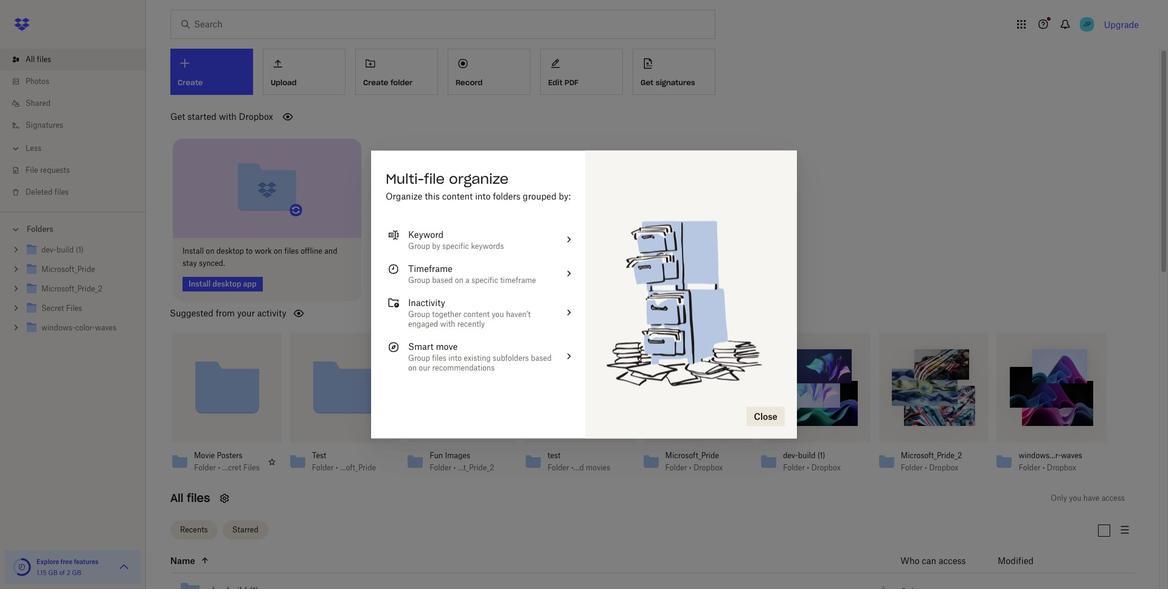 Task type: describe. For each thing, give the bounding box(es) containing it.
table containing name
[[153, 549, 1135, 589]]

1 vertical spatial all
[[170, 491, 183, 505]]

dropbox image
[[10, 12, 34, 37]]

name dev-build (1), modified 12/5/2023 2:18 pm, element
[[170, 573, 1135, 589]]

file requests link
[[10, 159, 146, 181]]

files inside smart move group files into existing subfolders based on our recommendations
[[432, 353, 447, 362]]

(1)
[[818, 451, 826, 460]]

test button
[[548, 451, 613, 460]]

waves
[[1061, 451, 1083, 460]]

by:
[[559, 191, 571, 201]]

recently
[[457, 319, 485, 328]]

engaged
[[408, 319, 438, 328]]

group for inactivity
[[408, 309, 430, 319]]

build
[[798, 451, 816, 460]]

folder • dropbox button for microsoft_pride
[[665, 463, 731, 473]]

folder • dropbox button for microsoft_pride_2
[[901, 463, 967, 473]]

microsoft_pride_2 button
[[901, 451, 967, 460]]

test folder • …oft_pride
[[312, 451, 376, 472]]

folder • …t_pride_2 button
[[430, 463, 496, 473]]

group inside smart move group files into existing subfolders based on our recommendations
[[408, 353, 430, 362]]

folder inside movie posters folder • …cret files
[[194, 463, 216, 472]]

together
[[432, 309, 462, 319]]

microsoft_pride folder • dropbox
[[665, 451, 723, 472]]

into inside smart move group files into existing subfolders based on our recommendations
[[448, 353, 462, 362]]

files inside all files link
[[37, 55, 51, 64]]

less image
[[10, 142, 22, 155]]

pdf
[[565, 78, 579, 87]]

dev-build (1) button
[[783, 451, 849, 460]]

1 vertical spatial access
[[939, 555, 966, 565]]

free
[[61, 558, 72, 565]]

suggested
[[170, 308, 214, 318]]

dropbox inside the windows…r-waves folder • dropbox
[[1047, 463, 1077, 472]]

folder inside 'microsoft_pride folder • dropbox'
[[665, 463, 687, 472]]

folder •…d movies button
[[548, 463, 613, 473]]

windows…r-waves button
[[1019, 451, 1085, 460]]

signatures link
[[10, 114, 146, 136]]

on up synced. at the left of the page
[[206, 246, 214, 255]]

move
[[436, 341, 458, 351]]

shared link
[[10, 92, 146, 114]]

folder • …cret files button
[[194, 463, 260, 473]]

1 vertical spatial you
[[1069, 493, 1082, 502]]

movie posters folder • …cret files
[[194, 451, 260, 472]]

windows…r-waves folder • dropbox
[[1019, 451, 1083, 472]]

folder
[[391, 78, 413, 87]]

haven't
[[506, 309, 531, 319]]

all files inside 'list item'
[[26, 55, 51, 64]]

0 horizontal spatial with
[[219, 111, 237, 122]]

posters
[[217, 451, 243, 460]]

photos
[[26, 77, 49, 86]]

• inside test folder • …oft_pride
[[336, 463, 338, 472]]

keyword group by specific keywords
[[408, 229, 504, 250]]

…cret
[[222, 463, 241, 472]]

• inside movie posters folder • …cret files
[[218, 463, 220, 472]]

files
[[243, 463, 260, 472]]

movie posters button
[[194, 451, 260, 460]]

create folder button
[[355, 49, 438, 95]]

• inside dev-build (1) folder • dropbox
[[807, 463, 810, 472]]

test
[[548, 451, 561, 460]]

movie
[[194, 451, 215, 460]]

install on desktop to work on files offline and stay synced.
[[183, 246, 337, 267]]

name button
[[170, 553, 871, 568]]

based inside smart move group files into existing subfolders based on our recommendations
[[531, 353, 552, 362]]

folder inside test folder • …oft_pride
[[312, 463, 334, 472]]

quota usage element
[[12, 557, 32, 577]]

folders
[[493, 191, 521, 201]]

fun
[[430, 451, 443, 460]]

get signatures button
[[633, 49, 716, 95]]

• inside fun images folder • …t_pride_2
[[454, 463, 456, 472]]

have
[[1084, 493, 1100, 502]]

can
[[922, 555, 937, 565]]

group for timeframe
[[408, 275, 430, 284]]

microsoft_pride_2
[[901, 451, 962, 460]]

timeframe group based on a specific timeframe
[[408, 263, 536, 284]]

from
[[216, 308, 235, 318]]

…t_pride_2
[[458, 463, 494, 472]]

folders button
[[0, 220, 146, 238]]

1.15
[[37, 569, 47, 576]]

record button
[[448, 49, 531, 95]]

and
[[324, 246, 337, 255]]

folder inside the windows…r-waves folder • dropbox
[[1019, 463, 1041, 472]]

folder • dropbox button for windows…r-
[[1019, 463, 1085, 473]]

folder • dropbox button for dev-
[[783, 463, 849, 473]]

shared
[[26, 99, 51, 108]]

work
[[255, 246, 272, 255]]

record
[[456, 78, 483, 87]]

folders
[[27, 225, 53, 234]]

get for get signatures
[[641, 78, 654, 87]]

•…d
[[571, 463, 584, 472]]

on inside smart move group files into existing subfolders based on our recommendations
[[408, 363, 417, 372]]

close button
[[747, 407, 785, 426]]

test folder •…d movies
[[548, 451, 611, 472]]

suggested from your activity
[[170, 308, 286, 318]]

close
[[754, 411, 778, 421]]

keyword
[[408, 229, 444, 239]]

with inside inactivity group together content you haven't engaged with recently
[[440, 319, 455, 328]]

dropbox for get started with dropbox
[[239, 111, 273, 122]]

recents
[[180, 525, 208, 534]]

files inside deleted files 'link'
[[55, 187, 69, 197]]

to
[[246, 246, 253, 255]]

folder inside fun images folder • …t_pride_2
[[430, 463, 452, 472]]

upgrade
[[1104, 19, 1139, 30]]

subfolders
[[493, 353, 529, 362]]

smart
[[408, 341, 434, 351]]

only you have access
[[1051, 493, 1125, 502]]

all inside 'list item'
[[26, 55, 35, 64]]

starred
[[232, 525, 259, 534]]

microsoft_pride
[[665, 451, 719, 460]]

you inside inactivity group together content you haven't engaged with recently
[[492, 309, 504, 319]]

2
[[67, 569, 70, 576]]

folder inside microsoft_pride_2 folder • dropbox
[[901, 463, 923, 472]]



Task type: locate. For each thing, give the bounding box(es) containing it.
folder • …oft_pride button
[[312, 463, 378, 473]]

• left "…cret"
[[218, 463, 220, 472]]

signatures
[[656, 78, 695, 87]]

3 group from the top
[[408, 309, 430, 319]]

1 horizontal spatial access
[[1102, 493, 1125, 502]]

install
[[183, 246, 204, 255]]

dropbox for microsoft_pride_2 folder • dropbox
[[929, 463, 959, 472]]

3 folder • dropbox button from the left
[[901, 463, 967, 473]]

multi-file organize dialog
[[371, 151, 797, 438]]

1 folder from the left
[[194, 463, 216, 472]]

desktop
[[216, 246, 244, 255]]

this
[[425, 191, 440, 201]]

8 folder from the left
[[1019, 463, 1041, 472]]

photos link
[[10, 71, 146, 92]]

1 vertical spatial based
[[531, 353, 552, 362]]

2 group from the top
[[408, 275, 430, 284]]

files down 'move'
[[432, 353, 447, 362]]

on inside timeframe group based on a specific timeframe
[[455, 275, 464, 284]]

content right this
[[442, 191, 473, 201]]

with down together
[[440, 319, 455, 328]]

dropbox down windows…r-waves button at right
[[1047, 463, 1077, 472]]

dropbox right started
[[239, 111, 273, 122]]

group down timeframe
[[408, 275, 430, 284]]

0 horizontal spatial based
[[432, 275, 453, 284]]

list
[[0, 41, 146, 212]]

explore free features 1.15 gb of 2 gb
[[37, 558, 99, 576]]

1 vertical spatial into
[[448, 353, 462, 362]]

access
[[1102, 493, 1125, 502], [939, 555, 966, 565]]

get started with dropbox
[[170, 111, 273, 122]]

0 vertical spatial all
[[26, 55, 35, 64]]

into inside multi-file organize organize this content into folders grouped by:
[[475, 191, 491, 201]]

folder • dropbox button down microsoft_pride button
[[665, 463, 731, 473]]

1 • from the left
[[218, 463, 220, 472]]

gb right 2
[[72, 569, 81, 576]]

2 gb from the left
[[72, 569, 81, 576]]

organize
[[449, 170, 509, 187]]

4 folder • dropbox button from the left
[[1019, 463, 1085, 473]]

only
[[1051, 493, 1067, 502]]

5 • from the left
[[807, 463, 810, 472]]

all files list item
[[0, 49, 146, 71]]

add to starred image
[[876, 584, 891, 589]]

• down "microsoft_pride_2"
[[925, 463, 927, 472]]

0 horizontal spatial you
[[492, 309, 504, 319]]

into down organize on the top of page
[[475, 191, 491, 201]]

folder • dropbox button down windows…r-waves button at right
[[1019, 463, 1085, 473]]

1 group from the top
[[408, 241, 430, 250]]

0 vertical spatial get
[[641, 78, 654, 87]]

who can access
[[901, 555, 966, 565]]

• inside the windows…r-waves folder • dropbox
[[1043, 463, 1045, 472]]

specific inside "keyword group by specific keywords"
[[442, 241, 469, 250]]

list containing all files
[[0, 41, 146, 212]]

dropbox inside dev-build (1) folder • dropbox
[[812, 463, 841, 472]]

dropbox down "microsoft_pride_2" button
[[929, 463, 959, 472]]

• down microsoft_pride
[[689, 463, 692, 472]]

7 • from the left
[[1043, 463, 1045, 472]]

files
[[37, 55, 51, 64], [55, 187, 69, 197], [284, 246, 299, 255], [432, 353, 447, 362], [187, 491, 210, 505]]

0 vertical spatial based
[[432, 275, 453, 284]]

1 horizontal spatial gb
[[72, 569, 81, 576]]

inactivity group together content you haven't engaged with recently
[[408, 297, 531, 328]]

all files link
[[10, 49, 146, 71]]

folder inside test folder •…d movies
[[548, 463, 569, 472]]

who
[[901, 555, 920, 565]]

folder • dropbox button
[[665, 463, 731, 473], [783, 463, 849, 473], [901, 463, 967, 473], [1019, 463, 1085, 473]]

signatures
[[26, 120, 63, 130]]

file requests
[[26, 166, 70, 175]]

test button
[[312, 451, 378, 460]]

•
[[218, 463, 220, 472], [336, 463, 338, 472], [454, 463, 456, 472], [689, 463, 692, 472], [807, 463, 810, 472], [925, 463, 927, 472], [1043, 463, 1045, 472]]

1 horizontal spatial all
[[170, 491, 183, 505]]

deleted
[[26, 187, 53, 197]]

dropbox inside 'microsoft_pride folder • dropbox'
[[694, 463, 723, 472]]

0 vertical spatial you
[[492, 309, 504, 319]]

group
[[408, 241, 430, 250], [408, 275, 430, 284], [408, 309, 430, 319], [408, 353, 430, 362]]

specific right a at the top of the page
[[472, 275, 498, 284]]

gb left of
[[48, 569, 58, 576]]

fun images button
[[430, 451, 496, 460]]

0 horizontal spatial into
[[448, 353, 462, 362]]

0 vertical spatial into
[[475, 191, 491, 201]]

dev-build (1) folder • dropbox
[[783, 451, 841, 472]]

deleted files
[[26, 187, 69, 197]]

based right subfolders
[[531, 353, 552, 362]]

features
[[74, 558, 99, 565]]

specific
[[442, 241, 469, 250], [472, 275, 498, 284]]

group up our
[[408, 353, 430, 362]]

4 folder from the left
[[548, 463, 569, 472]]

specific right by
[[442, 241, 469, 250]]

all files up recents at the left of the page
[[170, 491, 210, 505]]

starred button
[[222, 520, 268, 540]]

your
[[237, 308, 255, 318]]

our
[[419, 363, 430, 372]]

content inside multi-file organize organize this content into folders grouped by:
[[442, 191, 473, 201]]

1 vertical spatial content
[[463, 309, 490, 319]]

• down windows…r-
[[1043, 463, 1045, 472]]

specific inside timeframe group based on a specific timeframe
[[472, 275, 498, 284]]

group inside timeframe group based on a specific timeframe
[[408, 275, 430, 284]]

1 vertical spatial specific
[[472, 275, 498, 284]]

timeframe
[[408, 263, 453, 274]]

group down the keyword
[[408, 241, 430, 250]]

folder • dropbox button down "microsoft_pride_2" button
[[901, 463, 967, 473]]

recents button
[[170, 520, 218, 540]]

microsoft_pride button
[[665, 451, 731, 460]]

4 • from the left
[[689, 463, 692, 472]]

3 folder from the left
[[430, 463, 452, 472]]

multi-file organize organize this content into folders grouped by:
[[386, 170, 571, 201]]

by
[[432, 241, 440, 250]]

1 horizontal spatial you
[[1069, 493, 1082, 502]]

windows…r-
[[1019, 451, 1061, 460]]

6 • from the left
[[925, 463, 927, 472]]

• down build
[[807, 463, 810, 472]]

fun images folder • …t_pride_2
[[430, 451, 494, 472]]

on
[[206, 246, 214, 255], [274, 246, 282, 255], [455, 275, 464, 284], [408, 363, 417, 372]]

• inside 'microsoft_pride folder • dropbox'
[[689, 463, 692, 472]]

modified button
[[998, 553, 1066, 568]]

0 vertical spatial specific
[[442, 241, 469, 250]]

0 horizontal spatial get
[[170, 111, 185, 122]]

0 vertical spatial all files
[[26, 55, 51, 64]]

requests
[[40, 166, 70, 175]]

movies
[[586, 463, 611, 472]]

with right started
[[219, 111, 237, 122]]

dev-
[[783, 451, 798, 460]]

content
[[442, 191, 473, 201], [463, 309, 490, 319]]

deleted files link
[[10, 181, 146, 203]]

5 folder from the left
[[665, 463, 687, 472]]

started
[[188, 111, 217, 122]]

less
[[26, 144, 41, 153]]

modified
[[998, 555, 1034, 565]]

you left haven't
[[492, 309, 504, 319]]

0 horizontal spatial gb
[[48, 569, 58, 576]]

0 horizontal spatial specific
[[442, 241, 469, 250]]

1 horizontal spatial all files
[[170, 491, 210, 505]]

get left signatures at the right top of the page
[[641, 78, 654, 87]]

3 • from the left
[[454, 463, 456, 472]]

all files up photos
[[26, 55, 51, 64]]

into
[[475, 191, 491, 201], [448, 353, 462, 362]]

1 horizontal spatial with
[[440, 319, 455, 328]]

1 vertical spatial with
[[440, 319, 455, 328]]

content inside inactivity group together content you haven't engaged with recently
[[463, 309, 490, 319]]

1 horizontal spatial based
[[531, 353, 552, 362]]

organize
[[386, 191, 423, 201]]

1 horizontal spatial specific
[[472, 275, 498, 284]]

0 horizontal spatial all
[[26, 55, 35, 64]]

• inside microsoft_pride_2 folder • dropbox
[[925, 463, 927, 472]]

images
[[445, 451, 470, 460]]

2 folder • dropbox button from the left
[[783, 463, 849, 473]]

content up recently
[[463, 309, 490, 319]]

get left started
[[170, 111, 185, 122]]

existing
[[464, 353, 491, 362]]

edit
[[548, 78, 563, 87]]

files inside 'install on desktop to work on files offline and stay synced.'
[[284, 246, 299, 255]]

folder • dropbox button down dev-build (1) button at the bottom right
[[783, 463, 849, 473]]

group for keyword
[[408, 241, 430, 250]]

files up photos
[[37, 55, 51, 64]]

microsoft_pride_2 folder • dropbox
[[901, 451, 962, 472]]

all up photos
[[26, 55, 35, 64]]

into up recommendations
[[448, 353, 462, 362]]

files right 'deleted'
[[55, 187, 69, 197]]

inactivity
[[408, 297, 445, 308]]

smart move group files into existing subfolders based on our recommendations
[[408, 341, 552, 372]]

on left a at the top of the page
[[455, 275, 464, 284]]

edit pdf
[[548, 78, 579, 87]]

1 gb from the left
[[48, 569, 58, 576]]

2 folder from the left
[[312, 463, 334, 472]]

files up recents at the left of the page
[[187, 491, 210, 505]]

on right work
[[274, 246, 282, 255]]

upgrade link
[[1104, 19, 1139, 30]]

0 vertical spatial with
[[219, 111, 237, 122]]

7 folder from the left
[[901, 463, 923, 472]]

edit pdf button
[[540, 49, 623, 95]]

table
[[153, 549, 1135, 589]]

• down test button on the left bottom of page
[[336, 463, 338, 472]]

recommendations
[[432, 363, 495, 372]]

2 • from the left
[[336, 463, 338, 472]]

1 horizontal spatial get
[[641, 78, 654, 87]]

create
[[363, 78, 388, 87]]

• down the images
[[454, 463, 456, 472]]

group inside inactivity group together content you haven't engaged with recently
[[408, 309, 430, 319]]

all
[[26, 55, 35, 64], [170, 491, 183, 505]]

1 vertical spatial get
[[170, 111, 185, 122]]

dropbox down microsoft_pride button
[[694, 463, 723, 472]]

all up recents at the left of the page
[[170, 491, 183, 505]]

0 horizontal spatial access
[[939, 555, 966, 565]]

multi-
[[386, 170, 424, 187]]

get inside button
[[641, 78, 654, 87]]

dropbox for microsoft_pride folder • dropbox
[[694, 463, 723, 472]]

based down timeframe
[[432, 275, 453, 284]]

0 vertical spatial access
[[1102, 493, 1125, 502]]

a
[[466, 275, 470, 284]]

1 horizontal spatial into
[[475, 191, 491, 201]]

dropbox inside microsoft_pride_2 folder • dropbox
[[929, 463, 959, 472]]

group
[[0, 238, 146, 347]]

0 horizontal spatial all files
[[26, 55, 51, 64]]

you left have
[[1069, 493, 1082, 502]]

with
[[219, 111, 237, 122], [440, 319, 455, 328]]

dropbox down the (1)
[[812, 463, 841, 472]]

group up engaged
[[408, 309, 430, 319]]

…oft_pride
[[340, 463, 376, 472]]

access right have
[[1102, 493, 1125, 502]]

offline
[[301, 246, 322, 255]]

group inside "keyword group by specific keywords"
[[408, 241, 430, 250]]

on left our
[[408, 363, 417, 372]]

name
[[170, 555, 195, 565]]

access right the can at right
[[939, 555, 966, 565]]

0 vertical spatial content
[[442, 191, 473, 201]]

1 vertical spatial all files
[[170, 491, 210, 505]]

4 group from the top
[[408, 353, 430, 362]]

get for get started with dropbox
[[170, 111, 185, 122]]

activity
[[257, 308, 286, 318]]

based inside timeframe group based on a specific timeframe
[[432, 275, 453, 284]]

file
[[26, 166, 38, 175]]

6 folder from the left
[[783, 463, 805, 472]]

grouped
[[523, 191, 557, 201]]

1 folder • dropbox button from the left
[[665, 463, 731, 473]]

folder inside dev-build (1) folder • dropbox
[[783, 463, 805, 472]]

files left offline
[[284, 246, 299, 255]]



Task type: vqa. For each thing, say whether or not it's contained in the screenshot.
bottom it
no



